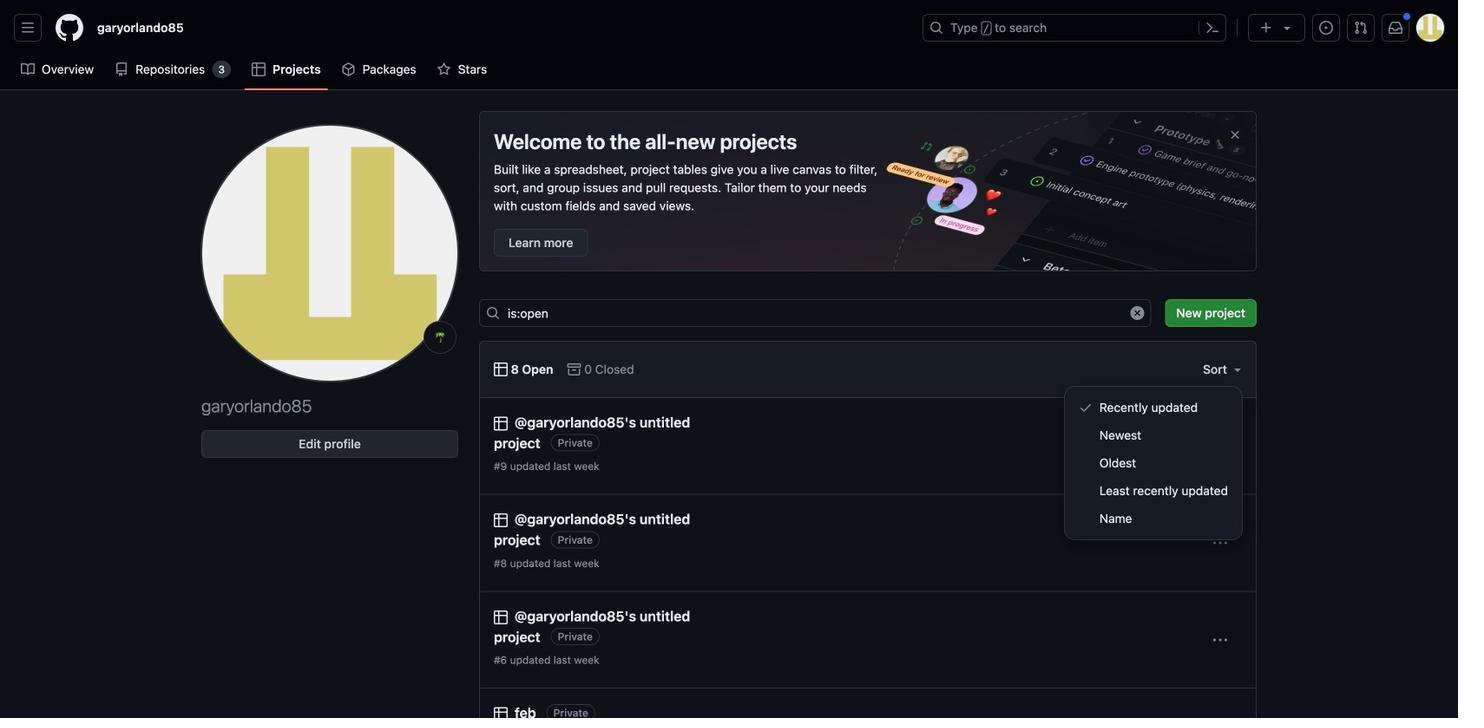 Task type: vqa. For each thing, say whether or not it's contained in the screenshot.
plus ICON
yes



Task type: locate. For each thing, give the bounding box(es) containing it.
plus image
[[1260, 21, 1274, 35]]

0 vertical spatial kebab horizontal image
[[1214, 537, 1228, 551]]

1 vertical spatial kebab horizontal image
[[1214, 634, 1228, 648]]

table image
[[252, 63, 266, 76], [494, 417, 508, 431], [494, 514, 508, 528], [494, 708, 508, 719]]

search image
[[486, 306, 500, 320]]

clear image
[[1131, 306, 1145, 320]]

kebab horizontal image
[[1214, 537, 1228, 551], [1214, 634, 1228, 648]]

git pull request image
[[1354, 21, 1368, 35]]

menu
[[1065, 387, 1242, 540]]

triangle down image
[[1231, 363, 1245, 377]]

1 kebab horizontal image from the top
[[1214, 537, 1228, 551]]

Search all projects text field
[[479, 300, 1152, 327]]

star image
[[437, 63, 451, 76]]

command palette image
[[1206, 21, 1220, 35]]

0 vertical spatial table image
[[494, 363, 508, 377]]

1 vertical spatial table image
[[494, 611, 508, 625]]

archive image
[[567, 363, 581, 377]]

triangle down image
[[1281, 21, 1294, 35]]

table image
[[494, 363, 508, 377], [494, 611, 508, 625]]



Task type: describe. For each thing, give the bounding box(es) containing it.
change your avatar image
[[201, 125, 458, 382]]

2 kebab horizontal image from the top
[[1214, 634, 1228, 648]]

book image
[[21, 63, 35, 76]]

1 table image from the top
[[494, 363, 508, 377]]

issue opened image
[[1320, 21, 1334, 35]]

2 table image from the top
[[494, 611, 508, 625]]

close image
[[1228, 128, 1242, 142]]

package image
[[342, 63, 356, 76]]

repo image
[[115, 63, 129, 76]]

notifications image
[[1389, 21, 1403, 35]]

homepage image
[[56, 14, 83, 42]]



